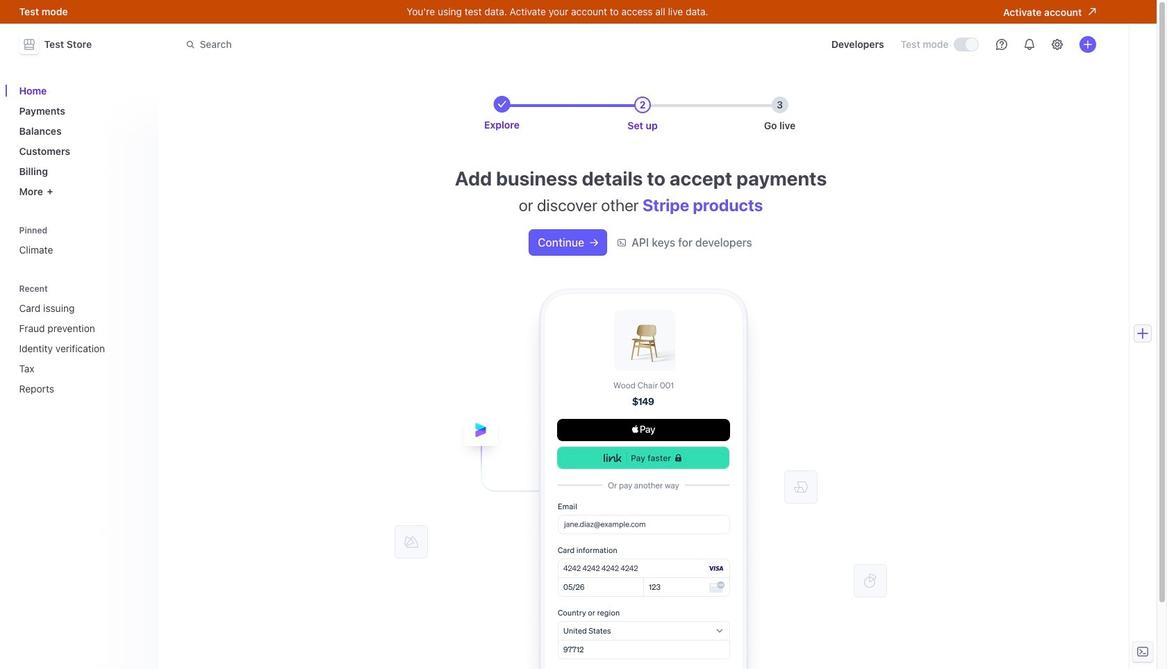 Task type: locate. For each thing, give the bounding box(es) containing it.
edit pins image
[[136, 226, 144, 235]]

recent element
[[14, 279, 150, 400], [14, 297, 150, 400]]

None search field
[[178, 32, 570, 57]]

pinned element
[[14, 221, 150, 261]]

clear history image
[[136, 285, 144, 293]]

svg image
[[590, 239, 599, 247]]

Search text field
[[178, 32, 570, 57]]



Task type: vqa. For each thing, say whether or not it's contained in the screenshot.
'svg' Image
yes



Task type: describe. For each thing, give the bounding box(es) containing it.
2 recent element from the top
[[14, 297, 150, 400]]

notifications image
[[1024, 39, 1035, 50]]

settings image
[[1052, 39, 1063, 50]]

1 recent element from the top
[[14, 279, 150, 400]]

Test mode checkbox
[[955, 38, 978, 51]]

core navigation links element
[[14, 79, 150, 203]]

help image
[[996, 39, 1008, 50]]



